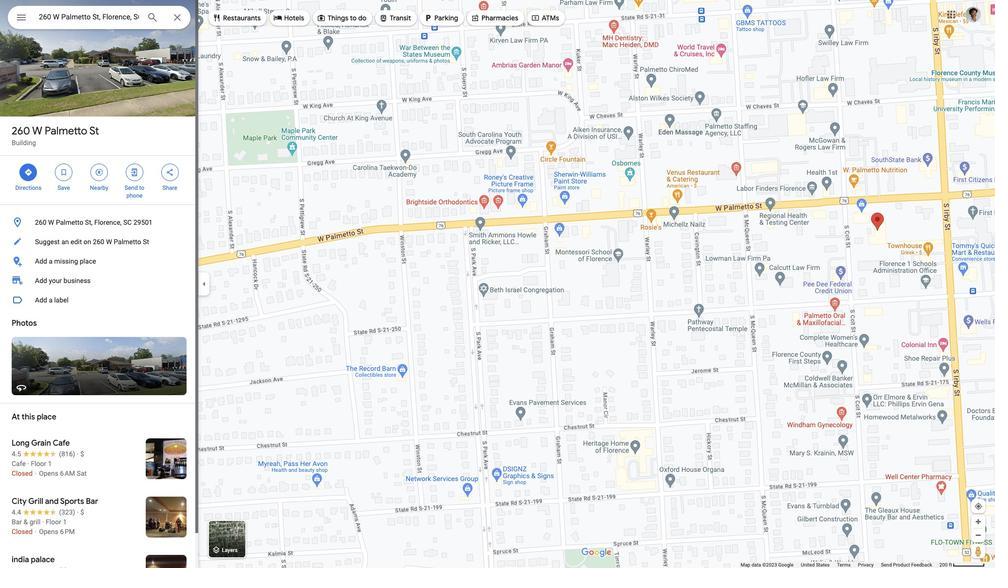 Task type: locate. For each thing, give the bounding box(es) containing it.
1 vertical spatial 1
[[63, 519, 67, 527]]

1 vertical spatial price: inexpensive image
[[80, 509, 84, 517]]

260 right on
[[93, 238, 104, 246]]

1 horizontal spatial 260
[[35, 219, 46, 227]]

2 · $ from the top
[[77, 509, 84, 517]]

⋅ inside "cafe · floor 1 closed ⋅ opens 6 am sat"
[[34, 470, 37, 478]]

add inside add a missing place button
[[35, 258, 47, 266]]

2 opens from the top
[[39, 529, 58, 536]]

2 vertical spatial w
[[106, 238, 112, 246]]

india
[[12, 556, 29, 566]]

0 horizontal spatial send
[[125, 185, 138, 192]]

send inside send to phone
[[125, 185, 138, 192]]

floor
[[31, 461, 46, 468], [46, 519, 61, 527]]

add a label
[[35, 297, 69, 304]]

pharmacies
[[482, 14, 519, 22]]

w
[[32, 124, 42, 138], [48, 219, 54, 227], [106, 238, 112, 246]]

bar inside bar & grill · floor 1 closed ⋅ opens 6 pm
[[12, 519, 22, 527]]

send inside button
[[882, 563, 893, 569]]

send product feedback
[[882, 563, 933, 569]]

floor down 4.5 stars 816 reviews image
[[31, 461, 46, 468]]

2 price: inexpensive image from the top
[[80, 509, 84, 517]]

0 vertical spatial send
[[125, 185, 138, 192]]

cafe
[[53, 439, 70, 449], [12, 461, 26, 468]]

opens
[[39, 470, 58, 478], [39, 529, 58, 536]]

0 vertical spatial palmetto
[[45, 124, 87, 138]]

1 vertical spatial · $
[[77, 509, 84, 517]]


[[59, 167, 68, 178]]

0 vertical spatial a
[[49, 258, 53, 266]]

w up suggest at top
[[48, 219, 54, 227]]

0 vertical spatial price: inexpensive image
[[80, 451, 84, 459]]

place
[[80, 258, 96, 266], [37, 413, 56, 423]]

an
[[61, 238, 69, 246]]

privacy button
[[859, 563, 874, 569]]

 things to do
[[317, 13, 367, 23]]

1 · $ from the top
[[77, 451, 84, 459]]

send product feedback button
[[882, 563, 933, 569]]

0 horizontal spatial place
[[37, 413, 56, 423]]

add inside "add your business" link
[[35, 277, 47, 285]]

1 horizontal spatial to
[[350, 14, 357, 22]]

place down on
[[80, 258, 96, 266]]

collapse side panel image
[[199, 279, 210, 290]]

1 inside bar & grill · floor 1 closed ⋅ opens 6 pm
[[63, 519, 67, 527]]

0 vertical spatial add
[[35, 258, 47, 266]]

add left label
[[35, 297, 47, 304]]

2 horizontal spatial w
[[106, 238, 112, 246]]

bar & grill · floor 1 closed ⋅ opens 6 pm
[[12, 519, 75, 536]]

privacy
[[859, 563, 874, 569]]

closed down 4.5
[[12, 470, 33, 478]]

1 vertical spatial send
[[882, 563, 893, 569]]

actions for 260 w palmetto st region
[[0, 156, 198, 205]]

a left label
[[49, 297, 53, 304]]

grill
[[30, 519, 41, 527]]

⋅
[[34, 470, 37, 478], [34, 529, 37, 536]]

photos
[[12, 319, 37, 329]]

0 vertical spatial place
[[80, 258, 96, 266]]

cafe up (816)
[[53, 439, 70, 449]]

w for st
[[32, 124, 42, 138]]

1 horizontal spatial bar
[[86, 498, 98, 507]]

(816)
[[59, 451, 75, 459]]


[[379, 13, 388, 23]]

6 pm
[[60, 529, 75, 536]]

2 vertical spatial add
[[35, 297, 47, 304]]

0 vertical spatial floor
[[31, 461, 46, 468]]

· down 4.5 stars 816 reviews image
[[27, 461, 29, 468]]

⋅ down 4.5 stars 816 reviews image
[[34, 470, 37, 478]]

united
[[802, 563, 816, 569]]

sc
[[123, 219, 132, 227]]

1 vertical spatial add
[[35, 277, 47, 285]]

1 vertical spatial to
[[139, 185, 144, 192]]

0 vertical spatial closed
[[12, 470, 33, 478]]


[[130, 167, 139, 178]]

1 $ from the top
[[80, 451, 84, 459]]

palmetto down sc
[[114, 238, 141, 246]]

1 vertical spatial floor
[[46, 519, 61, 527]]

1 horizontal spatial st
[[143, 238, 149, 246]]

0 vertical spatial $
[[80, 451, 84, 459]]

closed down &
[[12, 529, 33, 536]]

footer containing map data ©2023 google
[[741, 563, 940, 569]]

place inside button
[[80, 258, 96, 266]]

hotels
[[284, 14, 305, 22]]

w down florence,
[[106, 238, 112, 246]]

to up phone
[[139, 185, 144, 192]]

add inside add a label button
[[35, 297, 47, 304]]

palmetto
[[45, 124, 87, 138], [56, 219, 83, 227], [114, 238, 141, 246]]

3 add from the top
[[35, 297, 47, 304]]

closed
[[12, 470, 33, 478], [12, 529, 33, 536]]

footer
[[741, 563, 940, 569]]

ft
[[950, 563, 953, 569]]

floor inside bar & grill · floor 1 closed ⋅ opens 6 pm
[[46, 519, 61, 527]]

send
[[125, 185, 138, 192], [882, 563, 893, 569]]

1 vertical spatial w
[[48, 219, 54, 227]]

opens left 6 am
[[39, 470, 58, 478]]

1 vertical spatial 260
[[35, 219, 46, 227]]

1 price: inexpensive image from the top
[[80, 451, 84, 459]]

260
[[12, 124, 30, 138], [35, 219, 46, 227], [93, 238, 104, 246]]

None field
[[39, 11, 139, 23]]

none field inside 260 w palmetto st, florence, sc 29501 field
[[39, 11, 139, 23]]

2 $ from the top
[[80, 509, 84, 517]]

palmetto inside 260 w palmetto st building
[[45, 124, 87, 138]]

1 add from the top
[[35, 258, 47, 266]]

· $ right (323)
[[77, 509, 84, 517]]

1 ⋅ from the top
[[34, 470, 37, 478]]

add a missing place
[[35, 258, 96, 266]]

w up building
[[32, 124, 42, 138]]

0 horizontal spatial st
[[89, 124, 99, 138]]

add a label button
[[0, 291, 198, 310]]

send to phone
[[125, 185, 144, 199]]

1 vertical spatial a
[[49, 297, 53, 304]]

1 vertical spatial $
[[80, 509, 84, 517]]

your
[[49, 277, 62, 285]]

 button
[[8, 6, 35, 31]]

· $ right (816)
[[77, 451, 84, 459]]

1 horizontal spatial 1
[[63, 519, 67, 527]]

1 vertical spatial ⋅
[[34, 529, 37, 536]]

4.5 stars 816 reviews image
[[12, 450, 75, 460]]

0 vertical spatial 260
[[12, 124, 30, 138]]

send up phone
[[125, 185, 138, 192]]

$ right (816)
[[80, 451, 84, 459]]

2 horizontal spatial 260
[[93, 238, 104, 246]]

260 w palmetto st building
[[12, 124, 99, 147]]

add
[[35, 258, 47, 266], [35, 277, 47, 285], [35, 297, 47, 304]]

show your location image
[[975, 503, 984, 512]]

long grain cafe
[[12, 439, 70, 449]]

260 up building
[[12, 124, 30, 138]]

1 horizontal spatial w
[[48, 219, 54, 227]]

$ down sports
[[80, 509, 84, 517]]

2 add from the top
[[35, 277, 47, 285]]

footer inside google maps 'element'
[[741, 563, 940, 569]]

show street view coverage image
[[972, 545, 986, 559]]

260 inside 260 w palmetto st building
[[12, 124, 30, 138]]

0 horizontal spatial cafe
[[12, 461, 26, 468]]

place right 'this'
[[37, 413, 56, 423]]


[[471, 13, 480, 23]]

send left the product
[[882, 563, 893, 569]]

1 vertical spatial opens
[[39, 529, 58, 536]]

1 vertical spatial bar
[[12, 519, 22, 527]]

· right (816)
[[77, 451, 79, 459]]

closed inside bar & grill · floor 1 closed ⋅ opens 6 pm
[[12, 529, 33, 536]]

zoom in image
[[976, 519, 983, 526]]

price: inexpensive image down sports
[[80, 509, 84, 517]]

1 closed from the top
[[12, 470, 33, 478]]

· right grill
[[42, 519, 44, 527]]

terms button
[[838, 563, 851, 569]]

bar
[[86, 498, 98, 507], [12, 519, 22, 527]]

2 closed from the top
[[12, 529, 33, 536]]

bar right sports
[[86, 498, 98, 507]]

0 vertical spatial opens
[[39, 470, 58, 478]]

1 a from the top
[[49, 258, 53, 266]]

a
[[49, 258, 53, 266], [49, 297, 53, 304]]

3.0 stars 2 reviews image
[[12, 567, 68, 569]]

and
[[45, 498, 59, 507]]

opens down grill
[[39, 529, 58, 536]]

· $ for long grain cafe
[[77, 451, 84, 459]]

palmetto for st,
[[56, 219, 83, 227]]

0 vertical spatial 1
[[48, 461, 52, 468]]

india palace link
[[0, 548, 198, 569]]

1
[[48, 461, 52, 468], [63, 519, 67, 527]]

bar left &
[[12, 519, 22, 527]]

price: inexpensive image for city grill and sports bar
[[80, 509, 84, 517]]

$
[[80, 451, 84, 459], [80, 509, 84, 517]]

st down 29501
[[143, 238, 149, 246]]

⋅ down grill
[[34, 529, 37, 536]]

0 vertical spatial cafe
[[53, 439, 70, 449]]

st
[[89, 124, 99, 138], [143, 238, 149, 246]]

·
[[77, 451, 79, 459], [27, 461, 29, 468], [77, 509, 79, 517], [42, 519, 44, 527]]

price: inexpensive image for long grain cafe
[[80, 451, 84, 459]]

0 horizontal spatial 1
[[48, 461, 52, 468]]

(323)
[[59, 509, 75, 517]]

opens inside bar & grill · floor 1 closed ⋅ opens 6 pm
[[39, 529, 58, 536]]

cafe down 4.5
[[12, 461, 26, 468]]

a left missing
[[49, 258, 53, 266]]

1 down (323)
[[63, 519, 67, 527]]

1 vertical spatial closed
[[12, 529, 33, 536]]

to left "do"
[[350, 14, 357, 22]]

to
[[350, 14, 357, 22], [139, 185, 144, 192]]

palmetto left st,
[[56, 219, 83, 227]]

add down suggest at top
[[35, 258, 47, 266]]

a for label
[[49, 297, 53, 304]]

 atms
[[532, 13, 560, 23]]

2 a from the top
[[49, 297, 53, 304]]

floor down 4.4 stars 323 reviews image
[[46, 519, 61, 527]]

1 horizontal spatial send
[[882, 563, 893, 569]]

 transit
[[379, 13, 411, 23]]


[[24, 167, 33, 178]]

· $ for city grill and sports bar
[[77, 509, 84, 517]]

long
[[12, 439, 30, 449]]

260 w palmetto st, florence, sc 29501
[[35, 219, 153, 227]]

1 vertical spatial cafe
[[12, 461, 26, 468]]

price: inexpensive image
[[80, 451, 84, 459], [80, 509, 84, 517]]

0 horizontal spatial 260
[[12, 124, 30, 138]]

1 down 4.5 stars 816 reviews image
[[48, 461, 52, 468]]

260 up suggest at top
[[35, 219, 46, 227]]

0 vertical spatial w
[[32, 124, 42, 138]]

0 horizontal spatial bar
[[12, 519, 22, 527]]

200 ft button
[[940, 563, 986, 569]]

1 vertical spatial palmetto
[[56, 219, 83, 227]]

0 vertical spatial · $
[[77, 451, 84, 459]]

price: inexpensive image right (816)
[[80, 451, 84, 459]]

w inside 260 w palmetto st building
[[32, 124, 42, 138]]

0 vertical spatial ⋅
[[34, 470, 37, 478]]

1 horizontal spatial place
[[80, 258, 96, 266]]

palmetto up 
[[45, 124, 87, 138]]

add left your
[[35, 277, 47, 285]]

at this place
[[12, 413, 56, 423]]

google account: tariq douglas  
(tariq.douglas@adept.ai) image
[[966, 7, 982, 22]]

feedback
[[912, 563, 933, 569]]

1 vertical spatial st
[[143, 238, 149, 246]]

send for send product feedback
[[882, 563, 893, 569]]

0 vertical spatial st
[[89, 124, 99, 138]]

2 ⋅ from the top
[[34, 529, 37, 536]]

1 opens from the top
[[39, 470, 58, 478]]

a for missing
[[49, 258, 53, 266]]

0 horizontal spatial w
[[32, 124, 42, 138]]

0 horizontal spatial to
[[139, 185, 144, 192]]

· inside bar & grill · floor 1 closed ⋅ opens 6 pm
[[42, 519, 44, 527]]

st inside 260 w palmetto st building
[[89, 124, 99, 138]]

add for add your business
[[35, 277, 47, 285]]

0 vertical spatial to
[[350, 14, 357, 22]]

st up ''
[[89, 124, 99, 138]]

2 vertical spatial palmetto
[[114, 238, 141, 246]]

 hotels
[[274, 13, 305, 23]]

business
[[64, 277, 91, 285]]

data
[[752, 563, 762, 569]]



Task type: describe. For each thing, give the bounding box(es) containing it.
st inside suggest an edit on 260 w palmetto st button
[[143, 238, 149, 246]]

· right (323)
[[77, 509, 79, 517]]

260 W Palmetto St, Florence, SC 29501 field
[[8, 6, 191, 29]]


[[95, 167, 104, 178]]

4.5
[[12, 451, 21, 459]]

map data ©2023 google
[[741, 563, 794, 569]]

phone
[[127, 193, 143, 199]]

4.4 stars 323 reviews image
[[12, 508, 75, 518]]

add for add a missing place
[[35, 258, 47, 266]]

closed inside "cafe · floor 1 closed ⋅ opens 6 am sat"
[[12, 470, 33, 478]]

1 inside "cafe · floor 1 closed ⋅ opens 6 am sat"
[[48, 461, 52, 468]]

cafe · floor 1 closed ⋅ opens 6 am sat
[[12, 461, 87, 478]]

&
[[24, 519, 28, 527]]

 parking
[[424, 13, 459, 23]]

260 w palmetto st, florence, sc 29501 button
[[0, 213, 198, 232]]

send for send to phone
[[125, 185, 138, 192]]

florence,
[[94, 219, 122, 227]]

1 horizontal spatial cafe
[[53, 439, 70, 449]]

 pharmacies
[[471, 13, 519, 23]]


[[16, 11, 27, 24]]

⋅ inside bar & grill · floor 1 closed ⋅ opens 6 pm
[[34, 529, 37, 536]]

restaurants
[[223, 14, 261, 22]]

$ for city grill and sports bar
[[80, 509, 84, 517]]


[[213, 13, 221, 23]]

google maps element
[[0, 0, 996, 569]]

1 vertical spatial place
[[37, 413, 56, 423]]

map
[[741, 563, 751, 569]]

add your business
[[35, 277, 91, 285]]

zoom out image
[[976, 533, 983, 540]]

grain
[[31, 439, 51, 449]]

at
[[12, 413, 20, 423]]


[[166, 167, 174, 178]]

6 am
[[60, 470, 75, 478]]

suggest an edit on 260 w palmetto st button
[[0, 232, 198, 252]]

sat
[[77, 470, 87, 478]]


[[317, 13, 326, 23]]

united states button
[[802, 563, 831, 569]]

share
[[163, 185, 177, 192]]

terms
[[838, 563, 851, 569]]

do
[[359, 14, 367, 22]]

$ for long grain cafe
[[80, 451, 84, 459]]

cafe inside "cafe · floor 1 closed ⋅ opens 6 am sat"
[[12, 461, 26, 468]]

4.4
[[12, 509, 21, 517]]

save
[[58, 185, 70, 192]]


[[424, 13, 433, 23]]

things
[[328, 14, 349, 22]]

directions
[[15, 185, 41, 192]]

missing
[[54, 258, 78, 266]]

29501
[[134, 219, 153, 227]]

india palace
[[12, 556, 55, 566]]

nearby
[[90, 185, 108, 192]]


[[532, 13, 540, 23]]

sports
[[60, 498, 84, 507]]

parking
[[435, 14, 459, 22]]

add your business link
[[0, 271, 198, 291]]

grill
[[28, 498, 43, 507]]

260 for st,
[[35, 219, 46, 227]]

suggest
[[35, 238, 60, 246]]

add a missing place button
[[0, 252, 198, 271]]

this
[[22, 413, 35, 423]]

add for add a label
[[35, 297, 47, 304]]

floor inside "cafe · floor 1 closed ⋅ opens 6 am sat"
[[31, 461, 46, 468]]

on
[[84, 238, 91, 246]]

building
[[12, 139, 36, 147]]

260 w palmetto st main content
[[0, 0, 198, 569]]

0 vertical spatial bar
[[86, 498, 98, 507]]

transit
[[390, 14, 411, 22]]

states
[[817, 563, 831, 569]]

palace
[[31, 556, 55, 566]]

2 vertical spatial 260
[[93, 238, 104, 246]]

st,
[[85, 219, 93, 227]]

260 for st
[[12, 124, 30, 138]]

google
[[779, 563, 794, 569]]

200
[[940, 563, 948, 569]]

to inside send to phone
[[139, 185, 144, 192]]

opens inside "cafe · floor 1 closed ⋅ opens 6 am sat"
[[39, 470, 58, 478]]

palmetto for st
[[45, 124, 87, 138]]

200 ft
[[940, 563, 953, 569]]

w for st,
[[48, 219, 54, 227]]

 search field
[[8, 6, 191, 31]]

suggest an edit on 260 w palmetto st
[[35, 238, 149, 246]]

edit
[[71, 238, 82, 246]]

label
[[54, 297, 69, 304]]


[[274, 13, 282, 23]]

city
[[12, 498, 27, 507]]

to inside ' things to do'
[[350, 14, 357, 22]]

· inside "cafe · floor 1 closed ⋅ opens 6 am sat"
[[27, 461, 29, 468]]

©2023
[[763, 563, 778, 569]]

city grill and sports bar
[[12, 498, 98, 507]]

united states
[[802, 563, 831, 569]]

atms
[[542, 14, 560, 22]]

 restaurants
[[213, 13, 261, 23]]

product
[[894, 563, 911, 569]]



Task type: vqa. For each thing, say whether or not it's contained in the screenshot.


